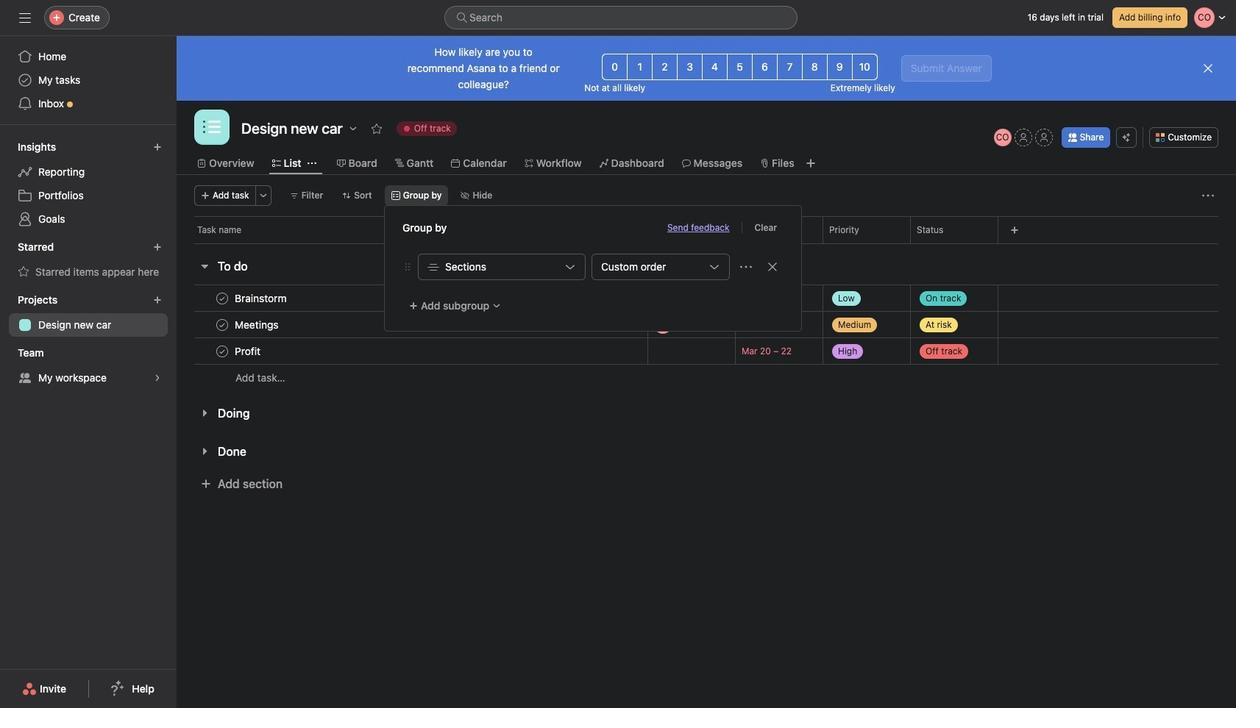 Task type: vqa. For each thing, say whether or not it's contained in the screenshot.
the topmost Task name text box
yes



Task type: locate. For each thing, give the bounding box(es) containing it.
new insights image
[[153, 143, 162, 152]]

more actions image
[[259, 191, 268, 200]]

task name text field inside profit cell
[[232, 344, 265, 359]]

2 task name text field from the top
[[232, 344, 265, 359]]

mark complete checkbox for meetings cell
[[214, 316, 231, 334]]

Task name text field
[[232, 318, 283, 332], [232, 344, 265, 359]]

mark complete image inside meetings cell
[[214, 316, 231, 334]]

meetings cell
[[177, 311, 648, 339]]

0 vertical spatial mark complete checkbox
[[214, 290, 231, 307]]

task name text field inside meetings cell
[[232, 318, 283, 332]]

teams element
[[0, 340, 177, 393]]

mark complete checkbox inside meetings cell
[[214, 316, 231, 334]]

2 mark complete checkbox from the top
[[214, 316, 231, 334]]

dismiss image
[[1203, 63, 1215, 74]]

mark complete image
[[214, 316, 231, 334], [214, 343, 231, 360]]

mark complete checkbox left task name text field
[[214, 290, 231, 307]]

cell
[[648, 285, 736, 312]]

projects element
[[0, 287, 177, 340]]

1 mark complete checkbox from the top
[[214, 290, 231, 307]]

1 vertical spatial task name text field
[[232, 344, 265, 359]]

list box
[[445, 6, 798, 29]]

Mark complete checkbox
[[214, 343, 231, 360]]

Mark complete checkbox
[[214, 290, 231, 307], [214, 316, 231, 334]]

remove image
[[767, 261, 779, 273]]

task name text field right mark complete option
[[232, 344, 265, 359]]

mark complete checkbox inside 'brainstorm' cell
[[214, 290, 231, 307]]

Task name text field
[[232, 291, 291, 306]]

1 vertical spatial mark complete checkbox
[[214, 316, 231, 334]]

1 task name text field from the top
[[232, 318, 283, 332]]

profit cell
[[177, 338, 648, 365]]

expand task list for this group image
[[199, 446, 211, 458]]

mark complete checkbox down mark complete image
[[214, 316, 231, 334]]

dialog
[[385, 206, 802, 331]]

None radio
[[602, 54, 628, 80], [627, 54, 653, 80], [677, 54, 703, 80], [702, 54, 728, 80], [727, 54, 753, 80], [752, 54, 778, 80], [777, 54, 803, 80], [802, 54, 828, 80], [602, 54, 628, 80], [627, 54, 653, 80], [677, 54, 703, 80], [702, 54, 728, 80], [727, 54, 753, 80], [752, 54, 778, 80], [777, 54, 803, 80], [802, 54, 828, 80]]

ask ai image
[[1123, 133, 1132, 142]]

show menu image
[[741, 261, 752, 273]]

mark complete image inside profit cell
[[214, 343, 231, 360]]

1 mark complete image from the top
[[214, 316, 231, 334]]

task name text field down task name text field
[[232, 318, 283, 332]]

0 vertical spatial mark complete image
[[214, 316, 231, 334]]

2 mark complete image from the top
[[214, 343, 231, 360]]

0 vertical spatial task name text field
[[232, 318, 283, 332]]

option group
[[602, 54, 878, 80]]

row
[[177, 216, 1237, 244], [194, 243, 1219, 244], [177, 285, 1237, 312], [177, 311, 1237, 339], [177, 338, 1237, 365], [177, 364, 1237, 392]]

1 vertical spatial mark complete image
[[214, 343, 231, 360]]

None radio
[[652, 54, 678, 80], [827, 54, 853, 80], [852, 54, 878, 80], [652, 54, 678, 80], [827, 54, 853, 80], [852, 54, 878, 80]]



Task type: describe. For each thing, give the bounding box(es) containing it.
task name text field for mark complete option
[[232, 344, 265, 359]]

header to do tree grid
[[177, 285, 1237, 392]]

insights element
[[0, 134, 177, 234]]

add tab image
[[805, 158, 817, 169]]

mark complete image for meetings cell
[[214, 316, 231, 334]]

starred element
[[0, 234, 177, 287]]

new project or portfolio image
[[153, 296, 162, 305]]

tab actions image
[[307, 159, 316, 168]]

add field image
[[1011, 226, 1020, 235]]

mark complete image
[[214, 290, 231, 307]]

add to starred image
[[371, 123, 383, 135]]

hide sidebar image
[[19, 12, 31, 24]]

add items to starred image
[[153, 243, 162, 252]]

mark complete image for profit cell
[[214, 343, 231, 360]]

list image
[[203, 119, 221, 136]]

brainstorm cell
[[177, 285, 648, 312]]

show options for due date column image
[[802, 226, 811, 235]]

manage project members image
[[994, 129, 1012, 147]]

task name text field for mark complete checkbox in the meetings cell
[[232, 318, 283, 332]]

see details, my workspace image
[[153, 374, 162, 383]]

mark complete checkbox for 'brainstorm' cell
[[214, 290, 231, 307]]

cell inside header to do tree grid
[[648, 285, 736, 312]]

expand task list for this group image
[[199, 408, 211, 420]]

global element
[[0, 36, 177, 124]]

collapse task list for this group image
[[199, 261, 211, 272]]



